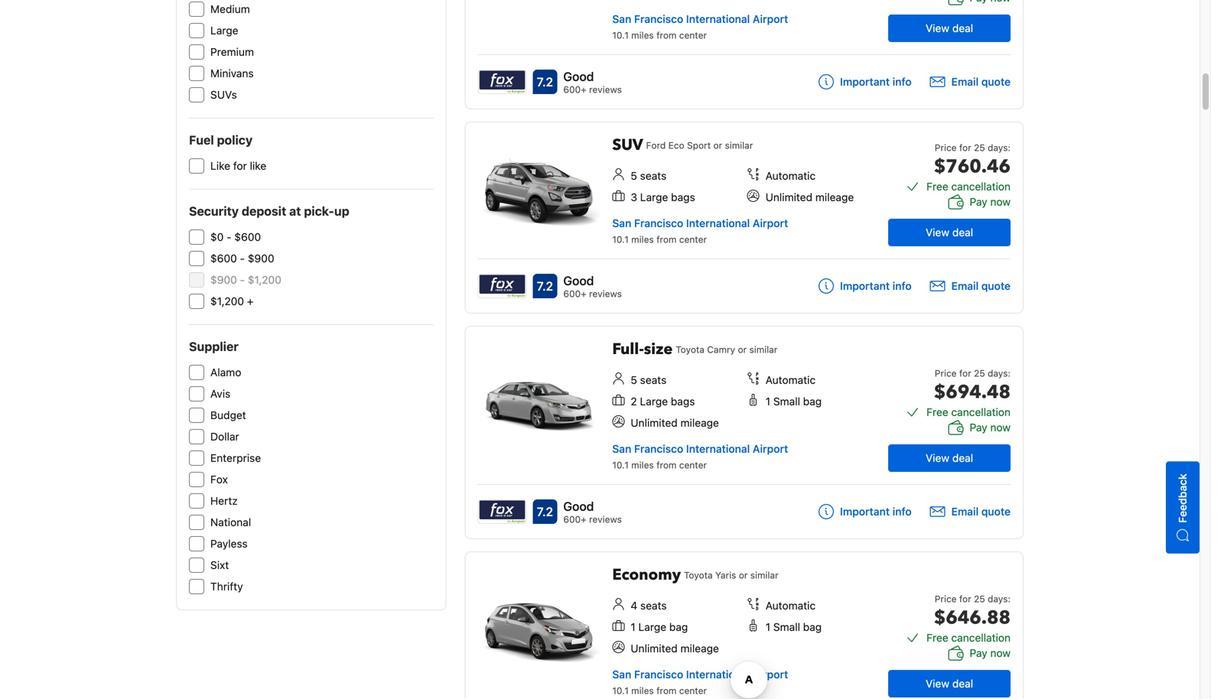 Task type: vqa. For each thing, say whether or not it's contained in the screenshot.
the topmost 7.2
yes



Task type: describe. For each thing, give the bounding box(es) containing it.
unlimited for economy
[[631, 642, 678, 655]]

price for $694.48
[[935, 368, 957, 379]]

email quote for $760.46
[[951, 280, 1011, 292]]

0 vertical spatial mileage
[[815, 191, 854, 204]]

price for 25 days: $760.46
[[934, 142, 1011, 179]]

san francisco international airport button for full-size
[[612, 443, 788, 455]]

1 airport from the top
[[753, 13, 788, 25]]

view deal for $760.46
[[926, 226, 973, 239]]

view for $760.46
[[926, 226, 949, 239]]

view deal for $694.48
[[926, 452, 973, 464]]

1 important info button from the top
[[819, 74, 912, 90]]

san for full-
[[612, 443, 631, 455]]

good 600+ reviews for $760.46
[[563, 274, 622, 299]]

fuel
[[189, 133, 214, 147]]

price for 25 days: $646.88
[[934, 594, 1011, 631]]

center for economy
[[679, 686, 707, 696]]

price for $646.88
[[935, 594, 957, 604]]

days: for $694.48
[[988, 368, 1011, 379]]

3 seats from the top
[[640, 599, 667, 612]]

fuel policy
[[189, 133, 253, 147]]

25 for $646.88
[[974, 594, 985, 604]]

7.2 element for $694.48
[[533, 500, 557, 524]]

pay for $760.46
[[970, 195, 987, 208]]

san for economy
[[612, 668, 631, 681]]

important for $760.46
[[840, 280, 890, 292]]

similar inside economy toyota yaris or similar
[[750, 570, 779, 581]]

1 large bag
[[631, 621, 688, 633]]

1 7.2 from the top
[[537, 75, 553, 89]]

1 email quote from the top
[[951, 75, 1011, 88]]

10.1 for suv
[[612, 234, 629, 245]]

large for economy
[[638, 621, 666, 633]]

up
[[334, 204, 349, 218]]

unlimited mileage for economy
[[631, 642, 719, 655]]

view for $646.88
[[926, 677, 949, 690]]

+
[[247, 295, 254, 308]]

1 small bag for toyota
[[766, 621, 822, 633]]

1 quote from the top
[[981, 75, 1011, 88]]

1 vertical spatial $1,200
[[210, 295, 244, 308]]

$600 - $900
[[210, 252, 274, 265]]

$0 - $600
[[210, 231, 261, 243]]

sixt
[[210, 559, 229, 572]]

25 for $694.48
[[974, 368, 985, 379]]

policy
[[217, 133, 253, 147]]

1 international from the top
[[686, 13, 750, 25]]

size
[[644, 339, 673, 360]]

$1,200 +
[[210, 295, 254, 308]]

2 large bags
[[631, 395, 695, 408]]

0 vertical spatial unlimited
[[766, 191, 813, 204]]

avis
[[210, 388, 230, 400]]

bag for full-size
[[803, 395, 822, 408]]

7.2 for $694.48
[[537, 505, 553, 519]]

automatic for $694.48
[[766, 374, 816, 386]]

security
[[189, 204, 239, 218]]

3 automatic from the top
[[766, 599, 816, 612]]

or for $694.48
[[738, 344, 747, 355]]

suvs
[[210, 88, 237, 101]]

center for suv
[[679, 234, 707, 245]]

price for $760.46
[[935, 142, 957, 153]]

security deposit at pick-up
[[189, 204, 349, 218]]

full-
[[612, 339, 644, 360]]

free cancellation for $694.48
[[927, 406, 1011, 418]]

1 email from the top
[[951, 75, 979, 88]]

1 good 600+ reviews from the top
[[563, 69, 622, 95]]

1 customer rating 7.2 good element from the top
[[563, 67, 622, 86]]

san francisco international airport 10.1 miles from center for economy
[[612, 668, 788, 696]]

0 vertical spatial unlimited mileage
[[766, 191, 854, 204]]

pay now for $760.46
[[970, 195, 1011, 208]]

mileage for economy
[[681, 642, 719, 655]]

international for size
[[686, 443, 750, 455]]

product card group containing good
[[465, 0, 1024, 109]]

minivans
[[210, 67, 254, 80]]

1 for economy
[[766, 621, 770, 633]]

supplied by fox image for $694.48
[[478, 500, 526, 523]]

5 seats for $694.48
[[631, 374, 667, 386]]

good for $760.46
[[563, 274, 594, 288]]

camry
[[707, 344, 735, 355]]

san francisco international airport button for suv
[[612, 217, 788, 230]]

1 from from the top
[[657, 30, 677, 41]]

hertz
[[210, 495, 238, 507]]

good 600+ reviews for $694.48
[[563, 499, 622, 525]]

view deal for $646.88
[[926, 677, 973, 690]]

large down medium
[[210, 24, 238, 37]]

product card group containing $760.46
[[465, 122, 1024, 314]]

view deal button for $646.88
[[888, 670, 1011, 698]]

0 vertical spatial $600
[[234, 231, 261, 243]]

deal for $694.48
[[952, 452, 973, 464]]

small for size
[[773, 395, 800, 408]]

enterprise
[[210, 452, 261, 464]]

1 600+ from the top
[[563, 84, 587, 95]]

0 vertical spatial $900
[[248, 252, 274, 265]]

1 7.2 element from the top
[[533, 70, 557, 94]]

feedback button
[[1166, 461, 1200, 554]]

similar for $694.48
[[749, 344, 778, 355]]

3
[[631, 191, 637, 204]]

san francisco international airport 10.1 miles from center for suv
[[612, 217, 788, 245]]

pay for $646.88
[[970, 647, 987, 659]]

0 vertical spatial $1,200
[[248, 274, 281, 286]]

pay now for $646.88
[[970, 647, 1011, 659]]

for for $760.46
[[959, 142, 971, 153]]

1 important from the top
[[840, 75, 890, 88]]

1 center from the top
[[679, 30, 707, 41]]

- for $0
[[227, 231, 231, 243]]

now for $694.48
[[990, 421, 1011, 434]]

san francisco international airport button for economy
[[612, 668, 788, 681]]

1 francisco from the top
[[634, 13, 683, 25]]

economy toyota yaris or similar
[[612, 565, 779, 586]]

7.2 element for $760.46
[[533, 274, 557, 298]]

mileage for full-size
[[681, 417, 719, 429]]

1 vertical spatial $600
[[210, 252, 237, 265]]

email for $760.46
[[951, 280, 979, 292]]

5 for $760.46
[[631, 169, 637, 182]]

full-size toyota camry   or similar
[[612, 339, 778, 360]]

like
[[250, 160, 266, 172]]

small for toyota
[[773, 621, 800, 633]]

miles for economy
[[631, 686, 654, 696]]

alamo
[[210, 366, 241, 379]]

or inside economy toyota yaris or similar
[[739, 570, 748, 581]]

price for 25 days: $694.48
[[934, 368, 1011, 405]]

suv
[[612, 135, 643, 156]]

important info button for $760.46
[[819, 278, 912, 294]]

large for full-
[[640, 395, 668, 408]]

fox
[[210, 473, 228, 486]]

bags for $760.46
[[671, 191, 695, 204]]

sport
[[687, 140, 711, 151]]

4 seats
[[631, 599, 667, 612]]

now for $646.88
[[990, 647, 1011, 659]]

national
[[210, 516, 251, 529]]

1 view from the top
[[926, 22, 949, 34]]

payless
[[210, 537, 248, 550]]

1 view deal button from the top
[[888, 15, 1011, 42]]

airport for toyota
[[753, 668, 788, 681]]

1 miles from the top
[[631, 30, 654, 41]]



Task type: locate. For each thing, give the bounding box(es) containing it.
cancellation down $646.88
[[951, 632, 1011, 644]]

product card group
[[465, 0, 1024, 109], [465, 122, 1024, 314], [465, 326, 1024, 539], [465, 552, 1024, 699]]

important info for $760.46
[[840, 280, 912, 292]]

1
[[766, 395, 770, 408], [631, 621, 636, 633], [766, 621, 770, 633]]

pay for $694.48
[[970, 421, 987, 434]]

1 vertical spatial days:
[[988, 368, 1011, 379]]

- right the "$0"
[[227, 231, 231, 243]]

600+
[[563, 84, 587, 95], [563, 288, 587, 299], [563, 514, 587, 525]]

similar
[[725, 140, 753, 151], [749, 344, 778, 355], [750, 570, 779, 581]]

1 vertical spatial good 600+ reviews
[[563, 274, 622, 299]]

3 600+ from the top
[[563, 514, 587, 525]]

1 vertical spatial 7.2
[[537, 279, 553, 293]]

email quote button for $694.48
[[930, 504, 1011, 519]]

25
[[974, 142, 985, 153], [974, 368, 985, 379], [974, 594, 985, 604]]

0 vertical spatial bags
[[671, 191, 695, 204]]

free cancellation down $694.48
[[927, 406, 1011, 418]]

1 vertical spatial important info
[[840, 280, 912, 292]]

4 deal from the top
[[952, 677, 973, 690]]

2 vertical spatial now
[[990, 647, 1011, 659]]

10.1 for economy
[[612, 686, 629, 696]]

2 vertical spatial free cancellation
[[927, 632, 1011, 644]]

days: for $646.88
[[988, 594, 1011, 604]]

free cancellation for $760.46
[[927, 180, 1011, 193]]

now down '$760.46'
[[990, 195, 1011, 208]]

for inside the price for 25 days: $694.48
[[959, 368, 971, 379]]

0 vertical spatial 5 seats
[[631, 169, 667, 182]]

1 san from the top
[[612, 13, 631, 25]]

3 important info from the top
[[840, 505, 912, 518]]

600+ for $694.48
[[563, 514, 587, 525]]

3 10.1 from the top
[[612, 460, 629, 471]]

bags
[[671, 191, 695, 204], [671, 395, 695, 408]]

3 view deal from the top
[[926, 452, 973, 464]]

economy
[[612, 565, 681, 586]]

2 5 from the top
[[631, 374, 637, 386]]

4
[[631, 599, 637, 612]]

0 vertical spatial 600+
[[563, 84, 587, 95]]

free cancellation for $646.88
[[927, 632, 1011, 644]]

seats
[[640, 169, 667, 182], [640, 374, 667, 386], [640, 599, 667, 612]]

1 reviews from the top
[[589, 84, 622, 95]]

25 up $694.48
[[974, 368, 985, 379]]

for up '$760.46'
[[959, 142, 971, 153]]

feedback
[[1176, 474, 1189, 523]]

large right 3
[[640, 191, 668, 204]]

toyota
[[676, 344, 705, 355], [684, 570, 713, 581]]

25 inside price for 25 days: $760.46
[[974, 142, 985, 153]]

0 vertical spatial similar
[[725, 140, 753, 151]]

cancellation for $694.48
[[951, 406, 1011, 418]]

2 vertical spatial pay
[[970, 647, 987, 659]]

1 pay now from the top
[[970, 195, 1011, 208]]

for left the like
[[233, 160, 247, 172]]

or for $760.46
[[713, 140, 722, 151]]

1 vertical spatial now
[[990, 421, 1011, 434]]

2 vertical spatial pay now
[[970, 647, 1011, 659]]

reviews up suv
[[589, 84, 622, 95]]

2 vertical spatial or
[[739, 570, 748, 581]]

2 vertical spatial -
[[240, 274, 245, 286]]

days: inside price for 25 days: $646.88
[[988, 594, 1011, 604]]

free cancellation
[[927, 180, 1011, 193], [927, 406, 1011, 418], [927, 632, 1011, 644]]

airport for ford
[[753, 217, 788, 230]]

- for $600
[[240, 252, 245, 265]]

pay now down '$760.46'
[[970, 195, 1011, 208]]

similar inside full-size toyota camry   or similar
[[749, 344, 778, 355]]

san for suv
[[612, 217, 631, 230]]

10.1 for full-size
[[612, 460, 629, 471]]

0 vertical spatial cancellation
[[951, 180, 1011, 193]]

3 7.2 element from the top
[[533, 500, 557, 524]]

days: up $646.88
[[988, 594, 1011, 604]]

seats right 4
[[640, 599, 667, 612]]

0 vertical spatial good
[[563, 69, 594, 84]]

cancellation down $694.48
[[951, 406, 1011, 418]]

2 vertical spatial important
[[840, 505, 890, 518]]

1 vertical spatial supplied by fox image
[[478, 275, 526, 298]]

small
[[773, 395, 800, 408], [773, 621, 800, 633]]

reviews for $694.48
[[589, 514, 622, 525]]

2 international from the top
[[686, 217, 750, 230]]

miles
[[631, 30, 654, 41], [631, 234, 654, 245], [631, 460, 654, 471], [631, 686, 654, 696]]

2 vertical spatial good
[[563, 499, 594, 514]]

san francisco international airport button
[[612, 13, 788, 25], [612, 217, 788, 230], [612, 443, 788, 455], [612, 668, 788, 681]]

cancellation down '$760.46'
[[951, 180, 1011, 193]]

product card group containing $646.88
[[465, 552, 1024, 699]]

1 vertical spatial 7.2 element
[[533, 274, 557, 298]]

price inside the price for 25 days: $694.48
[[935, 368, 957, 379]]

1 vertical spatial reviews
[[589, 288, 622, 299]]

3 view from the top
[[926, 452, 949, 464]]

2 vertical spatial email
[[951, 505, 979, 518]]

2 vertical spatial important info button
[[819, 504, 912, 519]]

1 free from the top
[[927, 180, 948, 193]]

2 vertical spatial quote
[[981, 505, 1011, 518]]

1 vertical spatial 25
[[974, 368, 985, 379]]

1 vertical spatial mileage
[[681, 417, 719, 429]]

25 inside price for 25 days: $646.88
[[974, 594, 985, 604]]

3 large bags
[[631, 191, 695, 204]]

0 vertical spatial pay now
[[970, 195, 1011, 208]]

1 supplied by fox image from the top
[[478, 70, 526, 93]]

3 customer rating 7.2 good element from the top
[[563, 497, 622, 516]]

3 days: from the top
[[988, 594, 1011, 604]]

4 from from the top
[[657, 686, 677, 696]]

2 view deal from the top
[[926, 226, 973, 239]]

francisco for suv
[[634, 217, 683, 230]]

25 inside the price for 25 days: $694.48
[[974, 368, 985, 379]]

7.2 for $760.46
[[537, 279, 553, 293]]

1 vertical spatial important
[[840, 280, 890, 292]]

international for toyota
[[686, 668, 750, 681]]

supplied by fox image for $760.46
[[478, 275, 526, 298]]

4 san from the top
[[612, 668, 631, 681]]

1 vertical spatial email quote button
[[930, 278, 1011, 294]]

2 deal from the top
[[952, 226, 973, 239]]

2 vertical spatial unlimited
[[631, 642, 678, 655]]

bag
[[803, 395, 822, 408], [669, 621, 688, 633], [803, 621, 822, 633]]

email quote for $694.48
[[951, 505, 1011, 518]]

seats for $694.48
[[640, 374, 667, 386]]

deal
[[952, 22, 973, 34], [952, 226, 973, 239], [952, 452, 973, 464], [952, 677, 973, 690]]

days: inside price for 25 days: $760.46
[[988, 142, 1011, 153]]

2 vertical spatial 25
[[974, 594, 985, 604]]

0 vertical spatial good 600+ reviews
[[563, 69, 622, 95]]

unlimited mileage
[[766, 191, 854, 204], [631, 417, 719, 429], [631, 642, 719, 655]]

3 pay from the top
[[970, 647, 987, 659]]

for
[[959, 142, 971, 153], [233, 160, 247, 172], [959, 368, 971, 379], [959, 594, 971, 604]]

now down $646.88
[[990, 647, 1011, 659]]

1 25 from the top
[[974, 142, 985, 153]]

medium
[[210, 3, 250, 15]]

info
[[893, 75, 912, 88], [893, 280, 912, 292], [893, 505, 912, 518]]

2 vertical spatial similar
[[750, 570, 779, 581]]

2 quote from the top
[[981, 280, 1011, 292]]

1 vertical spatial 5
[[631, 374, 637, 386]]

view deal button
[[888, 15, 1011, 42], [888, 219, 1011, 246], [888, 445, 1011, 472], [888, 670, 1011, 698]]

1 vertical spatial automatic
[[766, 374, 816, 386]]

pay down '$760.46'
[[970, 195, 987, 208]]

1 vertical spatial small
[[773, 621, 800, 633]]

pay now for $694.48
[[970, 421, 1011, 434]]

similar right the yaris
[[750, 570, 779, 581]]

important info for $694.48
[[840, 505, 912, 518]]

$600 down the "$0"
[[210, 252, 237, 265]]

0 vertical spatial email
[[951, 75, 979, 88]]

1 5 from the top
[[631, 169, 637, 182]]

25 up $646.88
[[974, 594, 985, 604]]

important for $694.48
[[840, 505, 890, 518]]

1 vertical spatial customer rating 7.2 good element
[[563, 272, 622, 290]]

2 10.1 from the top
[[612, 234, 629, 245]]

- for $900
[[240, 274, 245, 286]]

2 vertical spatial unlimited mileage
[[631, 642, 719, 655]]

or right the yaris
[[739, 570, 748, 581]]

0 vertical spatial supplied by fox image
[[478, 70, 526, 93]]

3 info from the top
[[893, 505, 912, 518]]

2 vertical spatial email quote
[[951, 505, 1011, 518]]

$600 up the $600 - $900
[[234, 231, 261, 243]]

1 vertical spatial price
[[935, 368, 957, 379]]

pay
[[970, 195, 987, 208], [970, 421, 987, 434], [970, 647, 987, 659]]

free for $694.48
[[927, 406, 948, 418]]

1 email quote button from the top
[[930, 74, 1011, 90]]

2 francisco from the top
[[634, 217, 683, 230]]

price up '$760.46'
[[935, 142, 957, 153]]

deal for $646.88
[[952, 677, 973, 690]]

email quote
[[951, 75, 1011, 88], [951, 280, 1011, 292], [951, 505, 1011, 518]]

miles for full-
[[631, 460, 654, 471]]

seats up 2 large bags
[[640, 374, 667, 386]]

1 small bag
[[766, 395, 822, 408], [766, 621, 822, 633]]

1 vertical spatial free
[[927, 406, 948, 418]]

view deal button for $694.48
[[888, 445, 1011, 472]]

2 600+ from the top
[[563, 288, 587, 299]]

deal for $760.46
[[952, 226, 973, 239]]

reviews
[[589, 84, 622, 95], [589, 288, 622, 299], [589, 514, 622, 525]]

4 airport from the top
[[753, 668, 788, 681]]

supplier
[[189, 339, 239, 354]]

or right camry on the right
[[738, 344, 747, 355]]

2 7.2 from the top
[[537, 279, 553, 293]]

1 vertical spatial toyota
[[684, 570, 713, 581]]

5
[[631, 169, 637, 182], [631, 374, 637, 386]]

thrifty
[[210, 580, 243, 593]]

3 san from the top
[[612, 443, 631, 455]]

large
[[210, 24, 238, 37], [640, 191, 668, 204], [640, 395, 668, 408], [638, 621, 666, 633]]

2 pay from the top
[[970, 421, 987, 434]]

4 francisco from the top
[[634, 668, 683, 681]]

1 vertical spatial seats
[[640, 374, 667, 386]]

4 view deal button from the top
[[888, 670, 1011, 698]]

important info
[[840, 75, 912, 88], [840, 280, 912, 292], [840, 505, 912, 518]]

1 automatic from the top
[[766, 169, 816, 182]]

0 vertical spatial important info button
[[819, 74, 912, 90]]

1 vertical spatial bags
[[671, 395, 695, 408]]

0 vertical spatial small
[[773, 395, 800, 408]]

1 vertical spatial cancellation
[[951, 406, 1011, 418]]

2 vertical spatial cancellation
[[951, 632, 1011, 644]]

3 free from the top
[[927, 632, 948, 644]]

3 reviews from the top
[[589, 514, 622, 525]]

1 free cancellation from the top
[[927, 180, 1011, 193]]

1 vertical spatial quote
[[981, 280, 1011, 292]]

3 good 600+ reviews from the top
[[563, 499, 622, 525]]

unlimited for full-size
[[631, 417, 678, 429]]

free
[[927, 180, 948, 193], [927, 406, 948, 418], [927, 632, 948, 644]]

2 san francisco international airport 10.1 miles from center from the top
[[612, 217, 788, 245]]

pay now
[[970, 195, 1011, 208], [970, 421, 1011, 434], [970, 647, 1011, 659]]

$1,200
[[248, 274, 281, 286], [210, 295, 244, 308]]

0 vertical spatial seats
[[640, 169, 667, 182]]

5 seats
[[631, 169, 667, 182], [631, 374, 667, 386]]

2 email quote button from the top
[[930, 278, 1011, 294]]

2 email from the top
[[951, 280, 979, 292]]

for up $694.48
[[959, 368, 971, 379]]

price up $694.48
[[935, 368, 957, 379]]

like
[[210, 160, 230, 172]]

0 vertical spatial quote
[[981, 75, 1011, 88]]

airport
[[753, 13, 788, 25], [753, 217, 788, 230], [753, 443, 788, 455], [753, 668, 788, 681]]

5 seats up 2 large bags
[[631, 374, 667, 386]]

4 international from the top
[[686, 668, 750, 681]]

2 vertical spatial days:
[[988, 594, 1011, 604]]

1 horizontal spatial $1,200
[[248, 274, 281, 286]]

ford
[[646, 140, 666, 151]]

1 vertical spatial pay now
[[970, 421, 1011, 434]]

reviews for $760.46
[[589, 288, 622, 299]]

1 good from the top
[[563, 69, 594, 84]]

1 small bag for size
[[766, 395, 822, 408]]

cancellation for $760.46
[[951, 180, 1011, 193]]

miles for suv
[[631, 234, 654, 245]]

2 vertical spatial automatic
[[766, 599, 816, 612]]

pay down $646.88
[[970, 647, 987, 659]]

0 vertical spatial email quote button
[[930, 74, 1011, 90]]

automatic for $760.46
[[766, 169, 816, 182]]

1 info from the top
[[893, 75, 912, 88]]

5 for $694.48
[[631, 374, 637, 386]]

view deal
[[926, 22, 973, 34], [926, 226, 973, 239], [926, 452, 973, 464], [926, 677, 973, 690]]

0 vertical spatial 5
[[631, 169, 637, 182]]

3 san francisco international airport button from the top
[[612, 443, 788, 455]]

$0
[[210, 231, 224, 243]]

pick-
[[304, 204, 334, 218]]

deposit
[[242, 204, 286, 218]]

2 vertical spatial info
[[893, 505, 912, 518]]

view
[[926, 22, 949, 34], [926, 226, 949, 239], [926, 452, 949, 464], [926, 677, 949, 690]]

2 vertical spatial seats
[[640, 599, 667, 612]]

2 cancellation from the top
[[951, 406, 1011, 418]]

1 product card group from the top
[[465, 0, 1024, 109]]

or right sport
[[713, 140, 722, 151]]

customer rating 7.2 good element for $694.48
[[563, 497, 622, 516]]

francisco
[[634, 13, 683, 25], [634, 217, 683, 230], [634, 443, 683, 455], [634, 668, 683, 681]]

for for $646.88
[[959, 594, 971, 604]]

quote for $694.48
[[981, 505, 1011, 518]]

0 vertical spatial -
[[227, 231, 231, 243]]

email for $694.48
[[951, 505, 979, 518]]

2 san from the top
[[612, 217, 631, 230]]

0 vertical spatial 1 small bag
[[766, 395, 822, 408]]

3 quote from the top
[[981, 505, 1011, 518]]

bags right 3
[[671, 191, 695, 204]]

3 important from the top
[[840, 505, 890, 518]]

2 view from the top
[[926, 226, 949, 239]]

2
[[631, 395, 637, 408]]

0 vertical spatial price
[[935, 142, 957, 153]]

2 5 seats from the top
[[631, 374, 667, 386]]

2 supplied by fox image from the top
[[478, 275, 526, 298]]

5 up 3
[[631, 169, 637, 182]]

reviews up economy
[[589, 514, 622, 525]]

similar inside suv ford eco sport or similar
[[725, 140, 753, 151]]

600+ for $760.46
[[563, 288, 587, 299]]

- up $900 - $1,200
[[240, 252, 245, 265]]

1 vertical spatial 5 seats
[[631, 374, 667, 386]]

2 days: from the top
[[988, 368, 1011, 379]]

2 vertical spatial mileage
[[681, 642, 719, 655]]

toyota inside economy toyota yaris or similar
[[684, 570, 713, 581]]

1 vertical spatial free cancellation
[[927, 406, 1011, 418]]

1 vertical spatial email
[[951, 280, 979, 292]]

info for $760.46
[[893, 280, 912, 292]]

2 free from the top
[[927, 406, 948, 418]]

1 10.1 from the top
[[612, 30, 629, 41]]

3 international from the top
[[686, 443, 750, 455]]

$900 up $900 - $1,200
[[248, 252, 274, 265]]

days: up '$760.46'
[[988, 142, 1011, 153]]

mileage
[[815, 191, 854, 204], [681, 417, 719, 429], [681, 642, 719, 655]]

0 horizontal spatial $1,200
[[210, 295, 244, 308]]

san francisco international airport 10.1 miles from center
[[612, 13, 788, 41], [612, 217, 788, 245], [612, 443, 788, 471], [612, 668, 788, 696]]

international for ford
[[686, 217, 750, 230]]

2 important info button from the top
[[819, 278, 912, 294]]

0 vertical spatial 25
[[974, 142, 985, 153]]

center for full-size
[[679, 460, 707, 471]]

3 san francisco international airport 10.1 miles from center from the top
[[612, 443, 788, 471]]

2 from from the top
[[657, 234, 677, 245]]

$760.46
[[934, 154, 1011, 179]]

important
[[840, 75, 890, 88], [840, 280, 890, 292], [840, 505, 890, 518]]

$646.88
[[934, 606, 1011, 631]]

$1,200 up + at the left top of the page
[[248, 274, 281, 286]]

seats up 3 large bags
[[640, 169, 667, 182]]

at
[[289, 204, 301, 218]]

2 view deal button from the top
[[888, 219, 1011, 246]]

san
[[612, 13, 631, 25], [612, 217, 631, 230], [612, 443, 631, 455], [612, 668, 631, 681]]

bags right 2
[[671, 395, 695, 408]]

good for $694.48
[[563, 499, 594, 514]]

days: inside the price for 25 days: $694.48
[[988, 368, 1011, 379]]

1 vertical spatial email quote
[[951, 280, 1011, 292]]

3 price from the top
[[935, 594, 957, 604]]

1 seats from the top
[[640, 169, 667, 182]]

3 pay now from the top
[[970, 647, 1011, 659]]

now for $760.46
[[990, 195, 1011, 208]]

0 vertical spatial 7.2 element
[[533, 70, 557, 94]]

2 vertical spatial 600+
[[563, 514, 587, 525]]

2 pay now from the top
[[970, 421, 1011, 434]]

quote
[[981, 75, 1011, 88], [981, 280, 1011, 292], [981, 505, 1011, 518]]

3 miles from the top
[[631, 460, 654, 471]]

0 vertical spatial important info
[[840, 75, 912, 88]]

pay down $694.48
[[970, 421, 987, 434]]

2 good from the top
[[563, 274, 594, 288]]

1 vertical spatial 600+
[[563, 288, 587, 299]]

$900 up $1,200 +
[[210, 274, 237, 286]]

0 vertical spatial now
[[990, 195, 1011, 208]]

1 pay from the top
[[970, 195, 987, 208]]

3 supplied by fox image from the top
[[478, 500, 526, 523]]

now down $694.48
[[990, 421, 1011, 434]]

0 vertical spatial important
[[840, 75, 890, 88]]

1 san francisco international airport 10.1 miles from center from the top
[[612, 13, 788, 41]]

free for $646.88
[[927, 632, 948, 644]]

2 25 from the top
[[974, 368, 985, 379]]

budget
[[210, 409, 246, 422]]

free down $646.88
[[927, 632, 948, 644]]

1 for full-size
[[766, 395, 770, 408]]

similar right sport
[[725, 140, 753, 151]]

product card group containing $694.48
[[465, 326, 1024, 539]]

toyota left camry on the right
[[676, 344, 705, 355]]

2 7.2 element from the top
[[533, 274, 557, 298]]

or inside full-size toyota camry   or similar
[[738, 344, 747, 355]]

2 vertical spatial important info
[[840, 505, 912, 518]]

san francisco international airport 10.1 miles from center for full-size
[[612, 443, 788, 471]]

supplied by fox image
[[478, 70, 526, 93], [478, 275, 526, 298], [478, 500, 526, 523]]

$694.48
[[934, 380, 1011, 405]]

large right 2
[[640, 395, 668, 408]]

from for economy
[[657, 686, 677, 696]]

or inside suv ford eco sport or similar
[[713, 140, 722, 151]]

0 vertical spatial automatic
[[766, 169, 816, 182]]

1 vertical spatial unlimited mileage
[[631, 417, 719, 429]]

2 info from the top
[[893, 280, 912, 292]]

email quote button for $760.46
[[930, 278, 1011, 294]]

price inside price for 25 days: $760.46
[[935, 142, 957, 153]]

1 vertical spatial -
[[240, 252, 245, 265]]

premium
[[210, 46, 254, 58]]

25 up '$760.46'
[[974, 142, 985, 153]]

1 vertical spatial important info button
[[819, 278, 912, 294]]

$1,200 left + at the left top of the page
[[210, 295, 244, 308]]

3 7.2 from the top
[[537, 505, 553, 519]]

important info button
[[819, 74, 912, 90], [819, 278, 912, 294], [819, 504, 912, 519]]

2 vertical spatial 7.2 element
[[533, 500, 557, 524]]

0 vertical spatial or
[[713, 140, 722, 151]]

3 good from the top
[[563, 499, 594, 514]]

pay now down $694.48
[[970, 421, 1011, 434]]

2 customer rating 7.2 good element from the top
[[563, 272, 622, 290]]

for inside price for 25 days: $646.88
[[959, 594, 971, 604]]

$900 - $1,200
[[210, 274, 281, 286]]

large for suv
[[640, 191, 668, 204]]

7.2
[[537, 75, 553, 89], [537, 279, 553, 293], [537, 505, 553, 519]]

4 view deal from the top
[[926, 677, 973, 690]]

free cancellation down '$760.46'
[[927, 180, 1011, 193]]

1 important info from the top
[[840, 75, 912, 88]]

toyota inside full-size toyota camry   or similar
[[676, 344, 705, 355]]

5 seats for $760.46
[[631, 169, 667, 182]]

0 vertical spatial reviews
[[589, 84, 622, 95]]

toyota left the yaris
[[684, 570, 713, 581]]

for for $694.48
[[959, 368, 971, 379]]

price inside price for 25 days: $646.88
[[935, 594, 957, 604]]

bags for $694.48
[[671, 395, 695, 408]]

good 600+ reviews
[[563, 69, 622, 95], [563, 274, 622, 299], [563, 499, 622, 525]]

pay now down $646.88
[[970, 647, 1011, 659]]

1 deal from the top
[[952, 22, 973, 34]]

0 vertical spatial pay
[[970, 195, 987, 208]]

0 vertical spatial toyota
[[676, 344, 705, 355]]

eco
[[668, 140, 684, 151]]

3 francisco from the top
[[634, 443, 683, 455]]

days: up $694.48
[[988, 368, 1011, 379]]

2 center from the top
[[679, 234, 707, 245]]

1 view deal from the top
[[926, 22, 973, 34]]

now
[[990, 195, 1011, 208], [990, 421, 1011, 434], [990, 647, 1011, 659]]

for up $646.88
[[959, 594, 971, 604]]

5 seats up 3 large bags
[[631, 169, 667, 182]]

similar right camry on the right
[[749, 344, 778, 355]]

yaris
[[715, 570, 736, 581]]

bag for economy
[[803, 621, 822, 633]]

10.1
[[612, 30, 629, 41], [612, 234, 629, 245], [612, 460, 629, 471], [612, 686, 629, 696]]

2 miles from the top
[[631, 234, 654, 245]]

suv ford eco sport or similar
[[612, 135, 753, 156]]

free cancellation down $646.88
[[927, 632, 1011, 644]]

0 horizontal spatial $900
[[210, 274, 237, 286]]

0 vertical spatial customer rating 7.2 good element
[[563, 67, 622, 86]]

1 vertical spatial similar
[[749, 344, 778, 355]]

$600
[[234, 231, 261, 243], [210, 252, 237, 265]]

1 vertical spatial pay
[[970, 421, 987, 434]]

info for $694.48
[[893, 505, 912, 518]]

airport for size
[[753, 443, 788, 455]]

2 vertical spatial customer rating 7.2 good element
[[563, 497, 622, 516]]

3 cancellation from the top
[[951, 632, 1011, 644]]

4 center from the top
[[679, 686, 707, 696]]

5 up 2
[[631, 374, 637, 386]]

large down 4 seats
[[638, 621, 666, 633]]

1 vertical spatial or
[[738, 344, 747, 355]]

email quote button
[[930, 74, 1011, 90], [930, 278, 1011, 294], [930, 504, 1011, 519]]

dollar
[[210, 430, 239, 443]]

reviews up full-
[[589, 288, 622, 299]]

price up $646.88
[[935, 594, 957, 604]]

7.2 element
[[533, 70, 557, 94], [533, 274, 557, 298], [533, 500, 557, 524]]

like for like
[[210, 160, 266, 172]]

customer rating 7.2 good element
[[563, 67, 622, 86], [563, 272, 622, 290], [563, 497, 622, 516]]

days:
[[988, 142, 1011, 153], [988, 368, 1011, 379], [988, 594, 1011, 604]]

unlimited
[[766, 191, 813, 204], [631, 417, 678, 429], [631, 642, 678, 655]]

1 small from the top
[[773, 395, 800, 408]]

- down the $600 - $900
[[240, 274, 245, 286]]

1 san francisco international airport button from the top
[[612, 13, 788, 25]]

3 airport from the top
[[753, 443, 788, 455]]

days: for $760.46
[[988, 142, 1011, 153]]

free down '$760.46'
[[927, 180, 948, 193]]

quote for $760.46
[[981, 280, 1011, 292]]

free down $694.48
[[927, 406, 948, 418]]

center
[[679, 30, 707, 41], [679, 234, 707, 245], [679, 460, 707, 471], [679, 686, 707, 696]]

2 vertical spatial email quote button
[[930, 504, 1011, 519]]

international
[[686, 13, 750, 25], [686, 217, 750, 230], [686, 443, 750, 455], [686, 668, 750, 681]]

for inside price for 25 days: $760.46
[[959, 142, 971, 153]]

3 view deal button from the top
[[888, 445, 1011, 472]]



